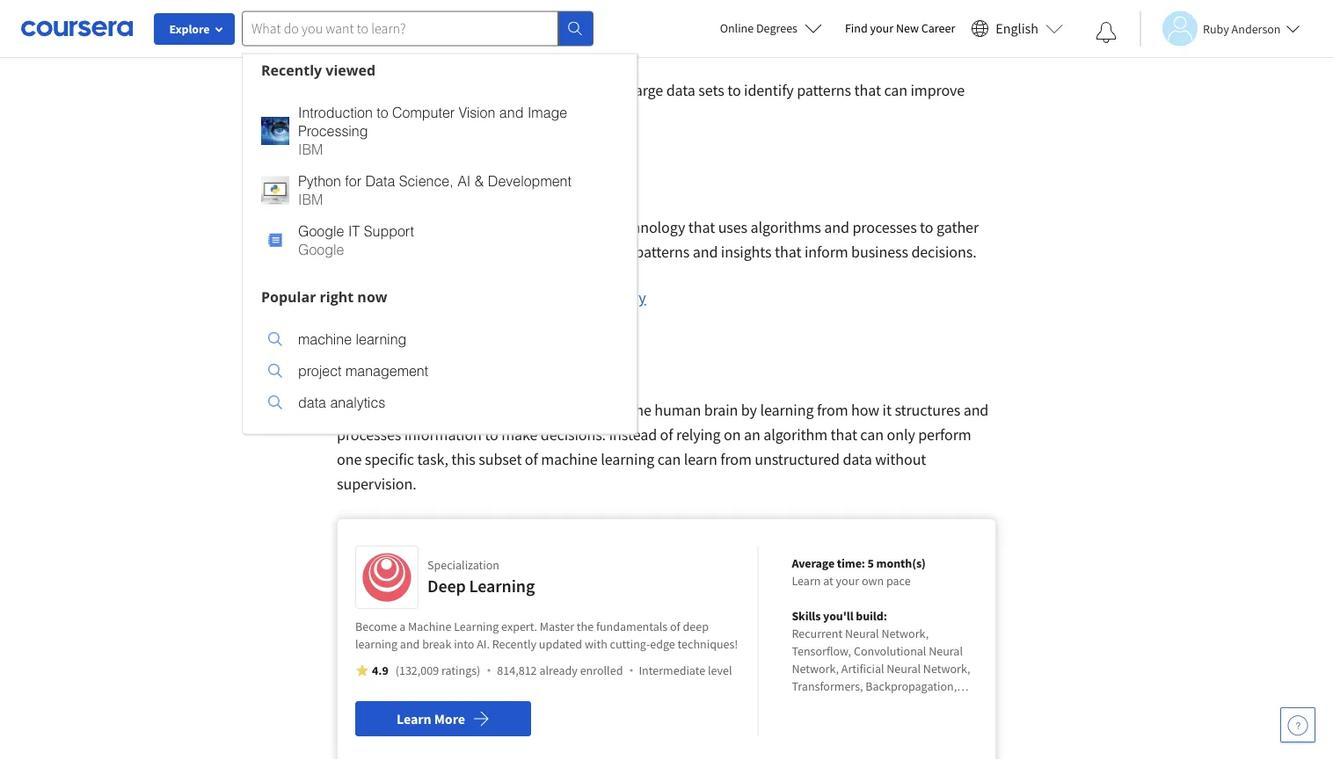 Task type: describe. For each thing, give the bounding box(es) containing it.
1 vertical spatial deep
[[337, 401, 371, 420]]

machine inside autocomplete results list box
[[298, 331, 352, 347]]

learning inside become a machine learning expert. master the fundamentals of deep learning and break into ai. recently updated with cutting-edge techniques!
[[454, 619, 499, 635]]

algorithm
[[764, 425, 828, 445]]

1 data science from the top
[[337, 169, 449, 195]]

it
[[348, 223, 360, 239]]

learning inside autocomplete results list box
[[356, 331, 407, 347]]

learn inside "average time: 5 month(s) learn at your own pace"
[[792, 573, 821, 589]]

online degrees button
[[706, 9, 836, 47]]

none search field containing recently viewed
[[242, 11, 638, 435]]

a for machine
[[400, 619, 406, 635]]

online
[[720, 20, 754, 36]]

month(s)
[[877, 556, 926, 572]]

autocomplete results list box
[[242, 53, 638, 435]]

machine learning
[[298, 331, 407, 347]]

skills
[[792, 609, 821, 625]]

deeplearning.ai image
[[361, 552, 413, 604]]

uses
[[718, 218, 748, 237]]

deep
[[683, 619, 709, 635]]

4.9
[[372, 663, 389, 679]]

ibm for introduction to computer vision and image processing ibm
[[298, 141, 323, 157]]

google it support google
[[298, 223, 414, 258]]

project management
[[298, 363, 429, 379]]

english button
[[964, 0, 1070, 57]]

an inside 'is an interdisciplinary field of technology that uses algorithms and processes to gather and analyze large amounts of data to uncover patterns and insights that inform business decisions.'
[[435, 218, 451, 237]]

models
[[337, 105, 385, 125]]

find your new career
[[845, 20, 956, 36]]

suggestion image image left processing
[[261, 117, 289, 145]]

identify
[[744, 80, 794, 100]]

1 vertical spatial can
[[861, 425, 884, 445]]

data up analyze
[[337, 218, 367, 237]]

how
[[851, 401, 880, 420]]

master
[[540, 619, 574, 635]]

now
[[357, 287, 387, 306]]

data inside the data mining is the process of sorting through large data sets to identify patterns that can improve models or solve problems.
[[337, 80, 367, 100]]

project
[[298, 363, 342, 379]]

perform
[[918, 425, 972, 445]]

is for data science
[[422, 218, 432, 237]]

online degrees
[[720, 20, 798, 36]]

data inside python for data science, ai & development ibm
[[365, 173, 395, 189]]

process
[[457, 80, 507, 100]]

it
[[883, 401, 892, 420]]

support
[[364, 223, 414, 239]]

of down 'interdisciplinary' at the top of page
[[515, 242, 528, 262]]

a for function
[[444, 401, 452, 420]]

to inside the is a function of ai that imitates the human brain by learning from how it structures and processes information to make decisions. instead of relying on an algorithm that can only perform one specific task, this subset of machine learning can learn from unstructured data without supervision.
[[485, 425, 498, 445]]

to left z
[[562, 288, 575, 308]]

english
[[996, 20, 1039, 37]]

human
[[655, 401, 701, 420]]

2 google from the top
[[298, 241, 344, 258]]

build:
[[856, 609, 887, 625]]

814,812
[[497, 663, 537, 679]]

of right field
[[596, 218, 609, 237]]

processes inside 'is an interdisciplinary field of technology that uses algorithms and processes to gather and analyze large amounts of data to uncover patterns and insights that inform business decisions.'
[[853, 218, 917, 237]]

suggestion image image left data analytics
[[268, 396, 282, 410]]

supervision.
[[337, 475, 417, 494]]

data inside the is a function of ai that imitates the human brain by learning from how it structures and processes information to make decisions. instead of relying on an algorithm that can only perform one specific task, this subset of machine learning can learn from unstructured data without supervision.
[[843, 450, 872, 470]]

introduction
[[298, 104, 373, 121]]

ai for science,
[[458, 173, 471, 189]]

1 horizontal spatial from
[[817, 401, 848, 420]]

2 deep learning from the top
[[337, 401, 427, 420]]

you'll
[[823, 609, 854, 625]]

with
[[585, 637, 608, 653]]

specialization
[[427, 558, 500, 573]]

to inside the data mining is the process of sorting through large data sets to identify patterns that can improve models or solve problems.
[[728, 80, 741, 100]]

data science link
[[337, 218, 418, 237]]

intermediate
[[639, 663, 706, 679]]

decisions. inside the is a function of ai that imitates the human brain by learning from how it structures and processes information to make decisions. instead of relying on an algorithm that can only perform one specific task, this subset of machine learning can learn from unstructured data without supervision.
[[541, 425, 606, 445]]

insights
[[721, 242, 772, 262]]

sets
[[699, 80, 725, 100]]

data inside the data mining is the process of sorting through large data sets to identify patterns that can improve models or solve problems.
[[666, 80, 696, 100]]

intermediate level
[[639, 663, 732, 679]]

updated
[[539, 637, 582, 653]]

can inside the data mining is the process of sorting through large data sets to identify patterns that can improve models or solve problems.
[[884, 80, 908, 100]]

the inside the is a function of ai that imitates the human brain by learning from how it structures and processes information to make decisions. instead of relying on an algorithm that can only perform one specific task, this subset of machine learning can learn from unstructured data without supervision.
[[630, 401, 652, 420]]

technology
[[612, 218, 685, 237]]

deep learning link
[[337, 401, 427, 420]]

ruby anderson
[[1203, 21, 1281, 37]]

imitates
[[574, 401, 627, 420]]

and inside introduction to computer vision and image processing ibm
[[499, 104, 524, 121]]

task,
[[417, 450, 448, 470]]

brain
[[704, 401, 738, 420]]

amounts
[[453, 242, 511, 262]]

techniques!
[[678, 637, 738, 653]]

data science terms: a to z glossary link
[[417, 288, 646, 308]]

processing
[[298, 123, 368, 139]]

popular right now
[[261, 287, 387, 306]]

z
[[578, 288, 587, 308]]

large inside the data mining is the process of sorting through large data sets to identify patterns that can improve models or solve problems.
[[631, 80, 663, 100]]

machine inside the is a function of ai that imitates the human brain by learning from how it structures and processes information to make decisions. instead of relying on an algorithm that can only perform one specific task, this subset of machine learning can learn from unstructured data without supervision.
[[541, 450, 598, 470]]

enrolled
[[580, 663, 623, 679]]

coursera image
[[21, 14, 133, 42]]

one
[[337, 450, 362, 470]]

ruby
[[1203, 21, 1230, 37]]

computer
[[392, 104, 455, 121]]

data up the it
[[337, 169, 378, 195]]

patterns inside 'is an interdisciplinary field of technology that uses algorithms and processes to gather and analyze large amounts of data to uncover patterns and insights that inform business decisions.'
[[635, 242, 690, 262]]

algorithms
[[751, 218, 821, 237]]

recently inside become a machine learning expert. master the fundamentals of deep learning and break into ai. recently updated with cutting-edge techniques!
[[492, 637, 537, 653]]

learn
[[684, 450, 718, 470]]

new
[[896, 20, 919, 36]]

or
[[388, 105, 402, 125]]

unstructured
[[755, 450, 840, 470]]

1 deep learning from the top
[[337, 352, 462, 378]]

ruby anderson button
[[1140, 11, 1300, 46]]

data mining is the process of sorting through large data sets to identify patterns that can improve models or solve problems.
[[337, 80, 965, 125]]

and up the inform
[[824, 218, 850, 237]]

management
[[346, 363, 429, 379]]

2 vertical spatial can
[[658, 450, 681, 470]]

python for data science, ai & development ibm
[[298, 173, 572, 208]]

this
[[452, 450, 476, 470]]

read
[[337, 288, 371, 308]]

data inside 'is an interdisciplinary field of technology that uses algorithms and processes to gather and analyze large amounts of data to uncover patterns and insights that inform business decisions.'
[[531, 242, 560, 262]]

learning inside become a machine learning expert. master the fundamentals of deep learning and break into ai. recently updated with cutting-edge techniques!
[[355, 637, 398, 653]]

interdisciplinary
[[455, 218, 561, 237]]

ratings)
[[442, 663, 481, 679]]

vision
[[459, 104, 496, 121]]

average
[[792, 556, 835, 572]]

only
[[887, 425, 915, 445]]

of inside the data mining is the process of sorting through large data sets to identify patterns that can improve models or solve problems.
[[510, 80, 523, 100]]



Task type: locate. For each thing, give the bounding box(es) containing it.
of down human
[[660, 425, 673, 445]]

and inside the is a function of ai that imitates the human brain by learning from how it structures and processes information to make decisions. instead of relying on an algorithm that can only perform one specific task, this subset of machine learning can learn from unstructured data without supervision.
[[964, 401, 989, 420]]

suggestion image image
[[261, 117, 289, 145], [261, 176, 289, 205], [268, 234, 282, 248], [268, 332, 282, 347], [268, 364, 282, 378], [268, 396, 282, 410]]

the inside the data mining is the process of sorting through large data sets to identify patterns that can improve models or solve problems.
[[432, 80, 454, 100]]

814,812 already enrolled
[[497, 663, 623, 679]]

0 vertical spatial recently
[[261, 60, 322, 79]]

python
[[298, 173, 341, 189]]

that left imitates
[[545, 401, 571, 420]]

processes down deep learning link at left
[[337, 425, 401, 445]]

already
[[540, 663, 578, 679]]

1 vertical spatial science
[[370, 218, 418, 237]]

1 vertical spatial deep learning
[[337, 401, 427, 420]]

1 vertical spatial patterns
[[635, 242, 690, 262]]

data left sets
[[666, 80, 696, 100]]

0 horizontal spatial an
[[435, 218, 451, 237]]

0 vertical spatial from
[[817, 401, 848, 420]]

inform
[[805, 242, 848, 262]]

learning
[[469, 576, 535, 598], [454, 619, 499, 635]]

data
[[666, 80, 696, 100], [531, 242, 560, 262], [298, 394, 326, 411], [843, 450, 872, 470]]

your down time:
[[836, 573, 859, 589]]

1 vertical spatial is
[[422, 218, 432, 237]]

2 data science from the top
[[337, 218, 418, 237]]

large right analyze
[[418, 242, 450, 262]]

solve
[[405, 105, 439, 125]]

patterns inside the data mining is the process of sorting through large data sets to identify patterns that can improve models or solve problems.
[[797, 80, 851, 100]]

improve
[[911, 80, 965, 100]]

that inside the data mining is the process of sorting through large data sets to identify patterns that can improve models or solve problems.
[[855, 80, 881, 100]]

of
[[510, 80, 523, 100], [596, 218, 609, 237], [515, 242, 528, 262], [513, 401, 526, 420], [660, 425, 673, 445], [525, 450, 538, 470], [670, 619, 681, 635]]

to right sets
[[728, 80, 741, 100]]

1 vertical spatial mining
[[370, 80, 416, 100]]

1 google from the top
[[298, 223, 344, 239]]

0 vertical spatial science
[[382, 169, 449, 195]]

0 vertical spatial machine
[[298, 331, 352, 347]]

recently inside autocomplete results list box
[[261, 60, 322, 79]]

science
[[382, 169, 449, 195], [370, 218, 418, 237]]

gather
[[937, 218, 979, 237]]

to down field
[[563, 242, 576, 262]]

your inside "average time: 5 month(s) learn at your own pace"
[[836, 573, 859, 589]]

1 list box from the top
[[243, 86, 637, 281]]

1 vertical spatial learn
[[397, 711, 432, 728]]

2 vertical spatial deep
[[427, 576, 466, 598]]

0 vertical spatial data science
[[337, 169, 449, 195]]

0 horizontal spatial your
[[836, 573, 859, 589]]

machine down imitates
[[541, 450, 598, 470]]

to left gather
[[920, 218, 934, 237]]

that left uses
[[689, 218, 715, 237]]

1 vertical spatial an
[[744, 425, 761, 445]]

right
[[320, 287, 354, 306]]

1 ibm from the top
[[298, 141, 323, 157]]

0 vertical spatial google
[[298, 223, 344, 239]]

0 horizontal spatial patterns
[[635, 242, 690, 262]]

1 vertical spatial data science
[[337, 218, 418, 237]]

0 vertical spatial ai
[[458, 173, 471, 189]]

0 horizontal spatial recently
[[261, 60, 322, 79]]

anderson
[[1232, 21, 1281, 37]]

0 horizontal spatial processes
[[337, 425, 401, 445]]

without
[[875, 450, 926, 470]]

subset
[[479, 450, 522, 470]]

career
[[922, 20, 956, 36]]

processes inside the is a function of ai that imitates the human brain by learning from how it structures and processes information to make decisions. instead of relying on an algorithm that can only perform one specific task, this subset of machine learning can learn from unstructured data without supervision.
[[337, 425, 401, 445]]

learn down average at right bottom
[[792, 573, 821, 589]]

ai.
[[477, 637, 490, 653]]

is up the information
[[431, 401, 441, 420]]

0 vertical spatial the
[[432, 80, 454, 100]]

0 vertical spatial mining
[[382, 32, 445, 58]]

function
[[455, 401, 510, 420]]

patterns right 'identify'
[[797, 80, 851, 100]]

from left how
[[817, 401, 848, 420]]

the inside become a machine learning expert. master the fundamentals of deep learning and break into ai. recently updated with cutting-edge techniques!
[[577, 619, 594, 635]]

information
[[404, 425, 482, 445]]

&
[[475, 173, 484, 189]]

is up computer
[[419, 80, 429, 100]]

field
[[564, 218, 593, 237]]

to inside introduction to computer vision and image processing ibm
[[377, 104, 388, 121]]

ibm
[[298, 141, 323, 157], [298, 191, 323, 208]]

is an interdisciplinary field of technology that uses algorithms and processes to gather and analyze large amounts of data to uncover patterns and insights that inform business decisions.
[[337, 218, 980, 262]]

0 horizontal spatial large
[[418, 242, 450, 262]]

your
[[870, 20, 894, 36], [836, 573, 859, 589]]

deep down project management
[[337, 401, 371, 420]]

on
[[724, 425, 741, 445]]

data right for
[[365, 173, 395, 189]]

0 vertical spatial your
[[870, 20, 894, 36]]

and inside become a machine learning expert. master the fundamentals of deep learning and break into ai. recently updated with cutting-edge techniques!
[[400, 637, 420, 653]]

0 horizontal spatial machine
[[298, 331, 352, 347]]

0 vertical spatial can
[[884, 80, 908, 100]]

science down introduction to computer vision and image processing ibm
[[382, 169, 449, 195]]

more
[[434, 711, 465, 728]]

is inside the is a function of ai that imitates the human brain by learning from how it structures and processes information to make decisions. instead of relying on an algorithm that can only perform one specific task, this subset of machine learning can learn from unstructured data without supervision.
[[431, 401, 441, 420]]

and up perform at the right bottom
[[964, 401, 989, 420]]

list box containing introduction to computer vision and image processing
[[243, 86, 637, 281]]

deep down specialization
[[427, 576, 466, 598]]

0 horizontal spatial a
[[400, 619, 406, 635]]

learning up deep learning link at left
[[387, 352, 462, 378]]

deep learning
[[337, 352, 462, 378], [337, 401, 427, 420]]

suggestion image image up the popular
[[268, 234, 282, 248]]

machine
[[408, 619, 452, 635]]

2 vertical spatial is
[[431, 401, 441, 420]]

1 vertical spatial a
[[400, 619, 406, 635]]

1 horizontal spatial a
[[444, 401, 452, 420]]

from down on
[[721, 450, 752, 470]]

recently left 'viewed'
[[261, 60, 322, 79]]

become
[[355, 619, 397, 635]]

ibm down processing
[[298, 141, 323, 157]]

1 vertical spatial machine
[[541, 450, 598, 470]]

data down project
[[298, 394, 326, 411]]

learning
[[356, 331, 407, 347], [387, 352, 462, 378], [374, 401, 427, 420], [760, 401, 814, 420], [601, 450, 655, 470], [355, 637, 398, 653]]

show notifications image
[[1096, 22, 1117, 43]]

2 vertical spatial the
[[577, 619, 594, 635]]

0 horizontal spatial ai
[[458, 173, 471, 189]]

ibm inside python for data science, ai & development ibm
[[298, 191, 323, 208]]

to left or
[[377, 104, 388, 121]]

What do you want to learn? text field
[[242, 11, 559, 46]]

5
[[868, 556, 874, 572]]

ibm inside introduction to computer vision and image processing ibm
[[298, 141, 323, 157]]

(132,009
[[396, 663, 439, 679]]

that down how
[[831, 425, 857, 445]]

of inside become a machine learning expert. master the fundamentals of deep learning and break into ai. recently updated with cutting-edge techniques!
[[670, 619, 681, 635]]

is right support
[[422, 218, 432, 237]]

recently
[[261, 60, 322, 79], [492, 637, 537, 653]]

for
[[345, 173, 362, 189]]

can down how
[[861, 425, 884, 445]]

glossary
[[590, 288, 646, 308]]

more:
[[374, 288, 413, 308]]

science
[[450, 288, 500, 308]]

google left the it
[[298, 223, 344, 239]]

learn more
[[397, 711, 465, 728]]

is inside the data mining is the process of sorting through large data sets to identify patterns that can improve models or solve problems.
[[419, 80, 429, 100]]

1 vertical spatial list box
[[243, 313, 637, 434]]

a
[[550, 288, 559, 308]]

from
[[817, 401, 848, 420], [721, 450, 752, 470]]

ibm down python
[[298, 191, 323, 208]]

break
[[422, 637, 452, 653]]

that down the find
[[855, 80, 881, 100]]

an down python for data science, ai & development ibm
[[435, 218, 451, 237]]

0 vertical spatial a
[[444, 401, 452, 420]]

1 vertical spatial ai
[[529, 401, 541, 420]]

learn left more
[[397, 711, 432, 728]]

of left sorting
[[510, 80, 523, 100]]

1 vertical spatial from
[[721, 450, 752, 470]]

1 horizontal spatial machine
[[541, 450, 598, 470]]

decisions. inside 'is an interdisciplinary field of technology that uses algorithms and processes to gather and analyze large amounts of data to uncover patterns and insights that inform business decisions.'
[[912, 242, 977, 262]]

deep down machine learning
[[337, 352, 383, 378]]

a inside the is a function of ai that imitates the human brain by learning from how it structures and processes information to make decisions. instead of relying on an algorithm that can only perform one specific task, this subset of machine learning can learn from unstructured data without supervision.
[[444, 401, 452, 420]]

learning down management
[[374, 401, 427, 420]]

0 vertical spatial list box
[[243, 86, 637, 281]]

of up make
[[513, 401, 526, 420]]

analyze
[[365, 242, 415, 262]]

1 horizontal spatial large
[[631, 80, 663, 100]]

data down 'viewed'
[[337, 80, 367, 100]]

mining up or
[[370, 80, 416, 100]]

learning down instead
[[601, 450, 655, 470]]

1 vertical spatial large
[[418, 242, 450, 262]]

1 vertical spatial your
[[836, 573, 859, 589]]

a
[[444, 401, 452, 420], [400, 619, 406, 635]]

learn more button
[[355, 702, 531, 737]]

a inside become a machine learning expert. master the fundamentals of deep learning and break into ai. recently updated with cutting-edge techniques!
[[400, 619, 406, 635]]

large inside 'is an interdisciplinary field of technology that uses algorithms and processes to gather and analyze large amounts of data to uncover patterns and insights that inform business decisions.'
[[418, 242, 450, 262]]

0 horizontal spatial learn
[[397, 711, 432, 728]]

ai inside python for data science, ai & development ibm
[[458, 173, 471, 189]]

0 vertical spatial is
[[419, 80, 429, 100]]

specialization deep learning
[[427, 558, 535, 598]]

2 ibm from the top
[[298, 191, 323, 208]]

4.9 (132,009 ratings)
[[372, 663, 481, 679]]

deep learning down management
[[337, 401, 427, 420]]

google up popular right now
[[298, 241, 344, 258]]

0 vertical spatial learning
[[469, 576, 535, 598]]

analytics
[[330, 394, 386, 411]]

data science up the data science link
[[337, 169, 449, 195]]

recently down the expert.
[[492, 637, 537, 653]]

1 vertical spatial processes
[[337, 425, 401, 445]]

large right through
[[631, 80, 663, 100]]

0 vertical spatial large
[[631, 80, 663, 100]]

science up analyze
[[370, 218, 418, 237]]

mining for data mining
[[382, 32, 445, 58]]

None search field
[[242, 11, 638, 435]]

machine
[[298, 331, 352, 347], [541, 450, 598, 470]]

mining for data mining is the process of sorting through large data sets to identify patterns that can improve models or solve problems.
[[370, 80, 416, 100]]

into
[[454, 637, 474, 653]]

0 vertical spatial deep
[[337, 352, 383, 378]]

1 horizontal spatial patterns
[[797, 80, 851, 100]]

1 horizontal spatial learn
[[792, 573, 821, 589]]

a up the information
[[444, 401, 452, 420]]

1 horizontal spatial the
[[577, 619, 594, 635]]

ai inside the is a function of ai that imitates the human brain by learning from how it structures and processes information to make decisions. instead of relying on an algorithm that can only perform one specific task, this subset of machine learning can learn from unstructured data without supervision.
[[529, 401, 541, 420]]

decisions. down imitates
[[541, 425, 606, 445]]

recently viewed
[[261, 60, 376, 79]]

ai up make
[[529, 401, 541, 420]]

an
[[435, 218, 451, 237], [744, 425, 761, 445]]

1 vertical spatial decisions.
[[541, 425, 606, 445]]

an right on
[[744, 425, 761, 445]]

image
[[528, 104, 568, 121]]

0 vertical spatial processes
[[853, 218, 917, 237]]

the up computer
[[432, 80, 454, 100]]

data inside autocomplete results list box
[[298, 394, 326, 411]]

0 vertical spatial decisions.
[[912, 242, 977, 262]]

of down make
[[525, 450, 538, 470]]

1 horizontal spatial your
[[870, 20, 894, 36]]

average time: 5 month(s) learn at your own pace
[[792, 556, 926, 589]]

decisions. down gather
[[912, 242, 977, 262]]

your right the find
[[870, 20, 894, 36]]

learning up ai.
[[454, 619, 499, 635]]

the up with
[[577, 619, 594, 635]]

deep inside specialization deep learning
[[427, 576, 466, 598]]

2 list box from the top
[[243, 313, 637, 434]]

0 vertical spatial deep learning
[[337, 352, 462, 378]]

structures
[[895, 401, 961, 420]]

2 horizontal spatial the
[[630, 401, 652, 420]]

0 vertical spatial ibm
[[298, 141, 323, 157]]

1 horizontal spatial processes
[[853, 218, 917, 237]]

patterns down technology
[[635, 242, 690, 262]]

0 vertical spatial learn
[[792, 573, 821, 589]]

instead
[[609, 425, 657, 445]]

1 horizontal spatial ai
[[529, 401, 541, 420]]

1 vertical spatial google
[[298, 241, 344, 258]]

data right more:
[[417, 288, 447, 308]]

that down algorithms
[[775, 242, 802, 262]]

the up instead
[[630, 401, 652, 420]]

and down machine
[[400, 637, 420, 653]]

suggestion image image down the popular
[[268, 332, 282, 347]]

learning down 'become'
[[355, 637, 398, 653]]

0 horizontal spatial the
[[432, 80, 454, 100]]

data left the without
[[843, 450, 872, 470]]

learn inside button
[[397, 711, 432, 728]]

processes
[[853, 218, 917, 237], [337, 425, 401, 445]]

learning up management
[[356, 331, 407, 347]]

0 horizontal spatial from
[[721, 450, 752, 470]]

machine up project
[[298, 331, 352, 347]]

ai left &
[[458, 173, 471, 189]]

explore
[[169, 21, 210, 37]]

mining inside the data mining is the process of sorting through large data sets to identify patterns that can improve models or solve problems.
[[370, 80, 416, 100]]

and right vision
[[499, 104, 524, 121]]

sorting
[[526, 80, 572, 100]]

list box for recently viewed
[[243, 86, 637, 281]]

a right 'become'
[[400, 619, 406, 635]]

learning up the expert.
[[469, 576, 535, 598]]

list box
[[243, 86, 637, 281], [243, 313, 637, 434]]

deep learning up deep learning link at left
[[337, 352, 462, 378]]

1 vertical spatial learning
[[454, 619, 499, 635]]

learn
[[792, 573, 821, 589], [397, 711, 432, 728]]

read more: data science terms: a to z glossary
[[337, 288, 646, 308]]

list box containing machine learning
[[243, 313, 637, 434]]

an inside the is a function of ai that imitates the human brain by learning from how it structures and processes information to make decisions. instead of relying on an algorithm that can only perform one specific task, this subset of machine learning can learn from unstructured data without supervision.
[[744, 425, 761, 445]]

large
[[631, 80, 663, 100], [418, 242, 450, 262]]

fundamentals
[[596, 619, 668, 635]]

is
[[419, 80, 429, 100], [422, 218, 432, 237], [431, 401, 441, 420]]

learning up algorithm
[[760, 401, 814, 420]]

introduction to computer vision and image processing ibm
[[298, 104, 568, 157]]

processes up 'business'
[[853, 218, 917, 237]]

0 vertical spatial patterns
[[797, 80, 851, 100]]

1 horizontal spatial an
[[744, 425, 761, 445]]

0 vertical spatial an
[[435, 218, 451, 237]]

can left learn
[[658, 450, 681, 470]]

help center image
[[1288, 715, 1309, 736]]

and left insights
[[693, 242, 718, 262]]

list box for popular right now
[[243, 313, 637, 434]]

own
[[862, 573, 884, 589]]

data science up analyze
[[337, 218, 418, 237]]

the
[[432, 80, 454, 100], [630, 401, 652, 420], [577, 619, 594, 635]]

is inside 'is an interdisciplinary field of technology that uses algorithms and processes to gather and analyze large amounts of data to uncover patterns and insights that inform business decisions.'
[[422, 218, 432, 237]]

0 horizontal spatial decisions.
[[541, 425, 606, 445]]

data down 'interdisciplinary' at the top of page
[[531, 242, 560, 262]]

to
[[728, 80, 741, 100], [377, 104, 388, 121], [920, 218, 934, 237], [563, 242, 576, 262], [562, 288, 575, 308], [485, 425, 498, 445]]

find
[[845, 20, 868, 36]]

make
[[502, 425, 538, 445]]

1 horizontal spatial recently
[[492, 637, 537, 653]]

of left 'deep'
[[670, 619, 681, 635]]

suggestion image image left project
[[268, 364, 282, 378]]

data up 'viewed'
[[337, 32, 378, 58]]

learning inside specialization deep learning
[[469, 576, 535, 598]]

decisions.
[[912, 242, 977, 262], [541, 425, 606, 445]]

can left improve
[[884, 80, 908, 100]]

suggestion image image left python
[[261, 176, 289, 205]]

1 horizontal spatial decisions.
[[912, 242, 977, 262]]

ibm for python for data science, ai & development ibm
[[298, 191, 323, 208]]

mining up computer
[[382, 32, 445, 58]]

1 vertical spatial the
[[630, 401, 652, 420]]

1 vertical spatial ibm
[[298, 191, 323, 208]]

development
[[488, 173, 572, 189]]

to up the subset
[[485, 425, 498, 445]]

edge
[[650, 637, 675, 653]]

is for deep learning
[[431, 401, 441, 420]]

1 vertical spatial recently
[[492, 637, 537, 653]]

level
[[708, 663, 732, 679]]

ai for of
[[529, 401, 541, 420]]

and down the it
[[337, 242, 362, 262]]

by
[[741, 401, 757, 420]]



Task type: vqa. For each thing, say whether or not it's contained in the screenshot.


